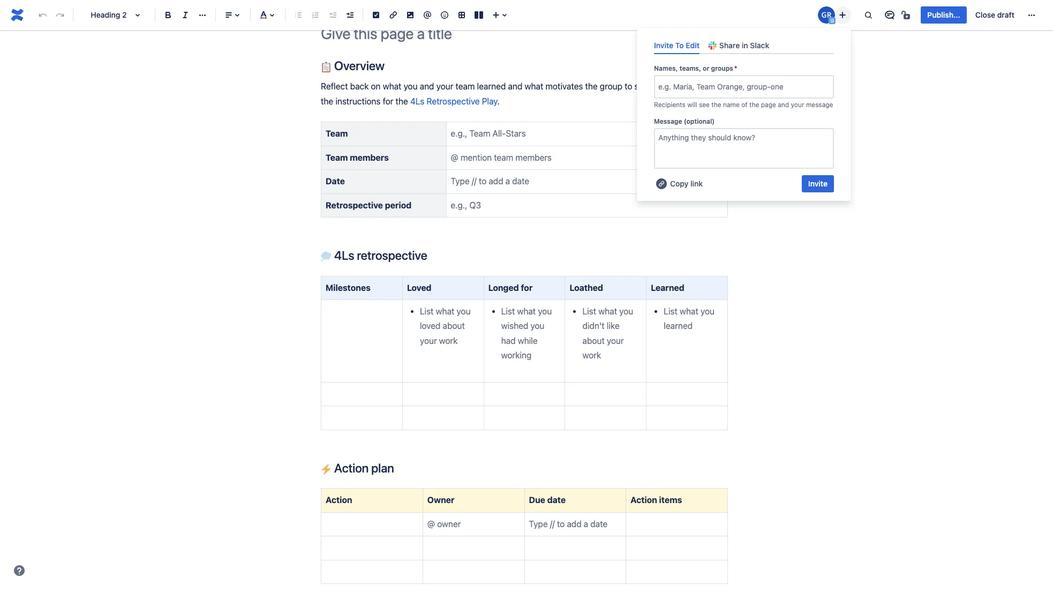 Task type: vqa. For each thing, say whether or not it's contained in the screenshot.
:clipboard: icon
yes



Task type: locate. For each thing, give the bounding box(es) containing it.
items
[[659, 495, 682, 505]]

invite button
[[802, 175, 834, 193]]

and
[[420, 82, 434, 91], [508, 82, 523, 91], [778, 101, 790, 109]]

0 vertical spatial invite
[[654, 41, 674, 50]]

tab list
[[650, 36, 839, 54]]

action
[[334, 461, 369, 475], [326, 495, 352, 505], [631, 495, 658, 505]]

your
[[437, 82, 454, 91], [791, 101, 805, 109]]

1 vertical spatial your
[[791, 101, 805, 109]]

longed for
[[489, 283, 533, 292]]

in
[[742, 41, 749, 50]]

or
[[703, 64, 710, 72]]

0 horizontal spatial for
[[383, 96, 394, 106]]

plan
[[371, 461, 394, 475]]

4ls down you
[[410, 96, 425, 106]]

1 vertical spatial team
[[326, 129, 348, 138]]

and right page
[[778, 101, 790, 109]]

more formatting image
[[196, 9, 209, 21]]

align left image
[[222, 9, 235, 21]]

close
[[976, 10, 996, 19]]

indent tab image
[[344, 9, 356, 21]]

for right the longed
[[521, 283, 533, 292]]

0 horizontal spatial invite
[[654, 41, 674, 50]]

0 horizontal spatial 4ls
[[334, 248, 355, 263]]

heading
[[91, 10, 120, 19]]

4ls retrospective play link
[[410, 96, 498, 106]]

team up date
[[326, 153, 348, 162]]

1 horizontal spatial what
[[525, 82, 544, 91]]

maria,
[[674, 82, 695, 91]]

0 vertical spatial your
[[437, 82, 454, 91]]

what left motivates
[[525, 82, 544, 91]]

editable content region
[[304, 0, 746, 592]]

draft
[[998, 10, 1015, 19]]

Names, teams, or groups e.g. Maria, Team Orange, group-one text field
[[659, 82, 661, 92]]

1 horizontal spatial your
[[791, 101, 805, 109]]

action down action plan
[[326, 495, 352, 505]]

action for action
[[326, 495, 352, 505]]

1 vertical spatial for
[[521, 283, 533, 292]]

and right learned
[[508, 82, 523, 91]]

1 vertical spatial 4ls
[[334, 248, 355, 263]]

1 horizontal spatial 4ls
[[410, 96, 425, 106]]

team
[[697, 82, 716, 91], [326, 129, 348, 138], [326, 153, 348, 162]]

message (optional)
[[654, 117, 715, 126]]

0 horizontal spatial what
[[383, 82, 402, 91]]

due date
[[529, 495, 566, 505]]

of
[[742, 101, 748, 109]]

invite inside button
[[809, 179, 828, 188]]

0 horizontal spatial and
[[420, 82, 434, 91]]

recipients
[[654, 101, 686, 109]]

0 horizontal spatial retrospective
[[326, 200, 383, 210]]

4ls up 'milestones'
[[334, 248, 355, 263]]

owner
[[428, 495, 455, 505]]

back
[[350, 82, 369, 91]]

:clipboard: image
[[321, 62, 332, 72]]

:thought_balloon: image
[[321, 251, 332, 262], [321, 251, 332, 262]]

:zap: image
[[321, 464, 332, 475], [321, 464, 332, 475]]

retrospective period
[[326, 200, 412, 210]]

Message (optional) text field
[[654, 128, 834, 169]]

reflect
[[321, 82, 348, 91]]

loved
[[407, 283, 432, 292]]

message
[[654, 117, 683, 126]]

learned
[[651, 283, 685, 292]]

and right you
[[420, 82, 434, 91]]

one
[[771, 82, 784, 91]]

1 vertical spatial invite
[[809, 179, 828, 188]]

succeed
[[635, 82, 668, 91]]

longed
[[489, 283, 519, 292]]

*
[[735, 64, 738, 72]]

retrospective down date
[[326, 200, 383, 210]]

invite inside "tab list"
[[654, 41, 674, 50]]

4ls retrospective play .
[[410, 96, 500, 106]]

team up team members
[[326, 129, 348, 138]]

find and replace image
[[863, 9, 875, 21]]

what right on
[[383, 82, 402, 91]]

0 vertical spatial team
[[697, 82, 716, 91]]

numbered list ⌘⇧7 image
[[309, 9, 322, 21]]

publish...
[[928, 10, 961, 19]]

the left group
[[585, 82, 598, 91]]

your inside reflect back on what you and your team learned and what motivates the group to succeed by following the instructions for the
[[437, 82, 454, 91]]

for inside reflect back on what you and your team learned and what motivates the group to succeed by following the instructions for the
[[383, 96, 394, 106]]

1 vertical spatial retrospective
[[326, 200, 383, 210]]

comment icon image
[[884, 9, 897, 21]]

motivates
[[546, 82, 583, 91]]

action left 'plan'
[[334, 461, 369, 475]]

the right the "see" at the top
[[712, 101, 722, 109]]

bold ⌘b image
[[162, 9, 175, 21]]

will
[[688, 101, 698, 109]]

2 vertical spatial team
[[326, 153, 348, 162]]

(optional)
[[684, 117, 715, 126]]

more image
[[1026, 9, 1039, 21]]

layouts image
[[473, 9, 486, 21]]

mention image
[[421, 9, 434, 21]]

for
[[383, 96, 394, 106], [521, 283, 533, 292]]

:clipboard: image
[[321, 62, 332, 72]]

date
[[326, 176, 345, 186]]

invite to edit
[[654, 41, 700, 50]]

1 horizontal spatial invite
[[809, 179, 828, 188]]

team down or
[[697, 82, 716, 91]]

retrospective
[[427, 96, 480, 106], [326, 200, 383, 210]]

confluence image
[[9, 6, 26, 24], [9, 6, 26, 24]]

0 vertical spatial 4ls
[[410, 96, 425, 106]]

to
[[625, 82, 633, 91]]

action left items
[[631, 495, 658, 505]]

1 horizontal spatial retrospective
[[427, 96, 480, 106]]

action items
[[631, 495, 682, 505]]

share
[[720, 41, 740, 50]]

for right instructions
[[383, 96, 394, 106]]

2 horizontal spatial and
[[778, 101, 790, 109]]

the
[[585, 82, 598, 91], [321, 96, 333, 106], [396, 96, 408, 106], [712, 101, 722, 109], [750, 101, 760, 109]]

Main content area, start typing to enter text. text field
[[315, 58, 735, 592]]

the down you
[[396, 96, 408, 106]]

milestones
[[326, 283, 371, 292]]

what
[[383, 82, 402, 91], [525, 82, 544, 91]]

invite
[[654, 41, 674, 50], [809, 179, 828, 188]]

0 horizontal spatial your
[[437, 82, 454, 91]]

publish... button
[[922, 6, 967, 24]]

4ls
[[410, 96, 425, 106], [334, 248, 355, 263]]

you
[[404, 82, 418, 91]]

name
[[724, 101, 740, 109]]

your up 4ls retrospective play 'link'
[[437, 82, 454, 91]]

0 vertical spatial for
[[383, 96, 394, 106]]

your left message
[[791, 101, 805, 109]]

no restrictions image
[[901, 9, 914, 21]]

copy
[[670, 179, 689, 188]]

retrospective down team
[[427, 96, 480, 106]]

tab list containing invite to edit
[[650, 36, 839, 54]]



Task type: describe. For each thing, give the bounding box(es) containing it.
close draft
[[976, 10, 1015, 19]]

redo ⌘⇧z image
[[54, 9, 66, 21]]

e.g.
[[659, 82, 672, 91]]

greg robinson image
[[819, 6, 836, 24]]

reflect back on what you and your team learned and what motivates the group to succeed by following the instructions for the
[[321, 82, 718, 106]]

heading 2
[[91, 10, 127, 19]]

names,
[[654, 64, 678, 72]]

4ls for 4ls retrospective
[[334, 248, 355, 263]]

1 horizontal spatial and
[[508, 82, 523, 91]]

names, teams, or groups *
[[654, 64, 738, 72]]

invite to edit image
[[837, 8, 850, 21]]

4ls for 4ls retrospective play .
[[410, 96, 425, 106]]

add image, video, or file image
[[404, 9, 417, 21]]

4ls retrospective
[[332, 248, 428, 263]]

group-
[[747, 82, 771, 91]]

close draft button
[[969, 6, 1022, 24]]

teams,
[[680, 64, 702, 72]]

team
[[456, 82, 475, 91]]

Give this page a title text field
[[321, 25, 728, 42]]

action for action items
[[631, 495, 658, 505]]

by
[[670, 82, 679, 91]]

link image
[[387, 9, 400, 21]]

message
[[807, 101, 834, 109]]

share in slack
[[720, 41, 770, 50]]

on
[[371, 82, 381, 91]]

groups
[[712, 64, 734, 72]]

heading 2 button
[[78, 3, 151, 27]]

learned
[[477, 82, 506, 91]]

due
[[529, 495, 546, 505]]

invite for invite
[[809, 179, 828, 188]]

copy link button
[[654, 175, 704, 193]]

outdent ⇧tab image
[[326, 9, 339, 21]]

slack
[[751, 41, 770, 50]]

the down reflect on the top
[[321, 96, 333, 106]]

date
[[548, 495, 566, 505]]

edit
[[686, 41, 700, 50]]

overview
[[332, 58, 385, 73]]

orange,
[[718, 82, 745, 91]]

link
[[691, 179, 703, 188]]

0 vertical spatial retrospective
[[427, 96, 480, 106]]

help image
[[13, 564, 26, 577]]

action item image
[[370, 9, 383, 21]]

to
[[676, 41, 684, 50]]

group
[[600, 82, 623, 91]]

table image
[[456, 9, 468, 21]]

action plan
[[332, 461, 394, 475]]

1 horizontal spatial for
[[521, 283, 533, 292]]

emoji image
[[438, 9, 451, 21]]

play
[[482, 96, 498, 106]]

recipients will see the name of the page and your message
[[654, 101, 834, 109]]

copy link
[[670, 179, 703, 188]]

team for team
[[326, 129, 348, 138]]

see
[[699, 101, 710, 109]]

2
[[122, 10, 127, 19]]

the right of
[[750, 101, 760, 109]]

team for team members
[[326, 153, 348, 162]]

page
[[761, 101, 777, 109]]

members
[[350, 153, 389, 162]]

e.g. maria, team orange, group-one
[[659, 82, 784, 91]]

1 what from the left
[[383, 82, 402, 91]]

period
[[385, 200, 412, 210]]

invite for invite to edit
[[654, 41, 674, 50]]

following
[[681, 82, 716, 91]]

team members
[[326, 153, 389, 162]]

loathed
[[570, 283, 603, 292]]

2 what from the left
[[525, 82, 544, 91]]

undo ⌘z image
[[36, 9, 49, 21]]

retrospective
[[357, 248, 428, 263]]

bullet list ⌘⇧8 image
[[292, 9, 305, 21]]

action for action plan
[[334, 461, 369, 475]]

instructions
[[336, 96, 381, 106]]

.
[[498, 96, 500, 106]]

italic ⌘i image
[[179, 9, 192, 21]]



